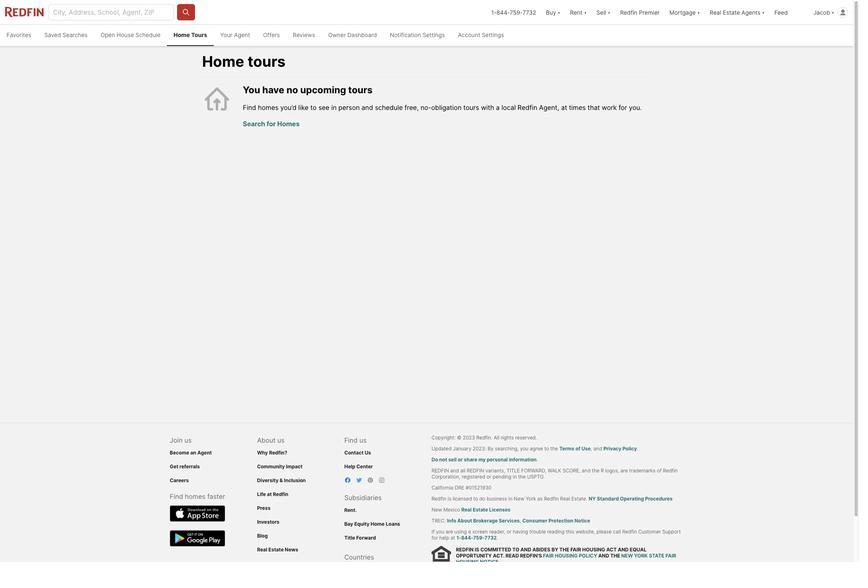 Task type: locate. For each thing, give the bounding box(es) containing it.
the left uspto.
[[518, 474, 526, 480]]

buy
[[546, 9, 556, 16]]

or down services on the bottom of the page
[[507, 529, 512, 535]]

1 horizontal spatial settings
[[482, 31, 504, 38]]

help
[[440, 535, 449, 541]]

0 vertical spatial ,
[[591, 446, 592, 452]]

6 ▾ from the left
[[832, 9, 835, 16]]

0 horizontal spatial or
[[458, 457, 463, 463]]

as
[[538, 496, 543, 502]]

. down agree
[[537, 457, 538, 463]]

standard
[[597, 496, 619, 502]]

become an agent
[[170, 450, 212, 456]]

contact us
[[345, 450, 371, 456]]

real right mortgage ▾ dropdown button
[[710, 9, 722, 16]]

redfin right the as
[[544, 496, 559, 502]]

0 horizontal spatial fair
[[543, 553, 554, 559]]

and right person
[[362, 103, 373, 112]]

▾ right "buy"
[[558, 9, 561, 16]]

1- for 1-844-759-7732 .
[[457, 535, 461, 541]]

3 us from the left
[[360, 436, 367, 444]]

home down your
[[202, 53, 244, 70]]

having
[[513, 529, 528, 535]]

the right by
[[560, 546, 570, 553]]

york
[[634, 553, 648, 559]]

1 vertical spatial 759-
[[473, 535, 485, 541]]

2 vertical spatial at
[[451, 535, 455, 541]]

in for person
[[331, 103, 337, 112]]

favorites link
[[0, 25, 38, 46]]

to right like
[[311, 103, 317, 112]]

▾ for jacob ▾
[[832, 9, 835, 16]]

find for find us
[[345, 436, 358, 444]]

0 horizontal spatial ,
[[520, 518, 521, 524]]

your agent
[[220, 31, 250, 38]]

new york state fair housing notice link
[[456, 553, 677, 562]]

1 horizontal spatial the
[[551, 446, 558, 452]]

0 horizontal spatial us
[[185, 436, 192, 444]]

0 horizontal spatial agent
[[197, 450, 212, 456]]

1 horizontal spatial you
[[520, 446, 529, 452]]

0 vertical spatial agent
[[234, 31, 250, 38]]

or left 'pending'
[[487, 474, 492, 480]]

redfin inside the if you are using a screen reader, or having trouble reading this website, please call redfin customer support for help at
[[623, 529, 637, 535]]

1 vertical spatial home
[[202, 53, 244, 70]]

home for home tours
[[174, 31, 190, 38]]

1 horizontal spatial find
[[243, 103, 256, 112]]

in
[[331, 103, 337, 112], [513, 474, 517, 480], [509, 496, 513, 502]]

1 horizontal spatial homes
[[258, 103, 279, 112]]

1 horizontal spatial or
[[487, 474, 492, 480]]

1 horizontal spatial 844-
[[497, 9, 510, 16]]

1 vertical spatial you
[[436, 529, 445, 535]]

1 horizontal spatial us
[[278, 436, 285, 444]]

1 vertical spatial ,
[[520, 518, 521, 524]]

and right 'to'
[[521, 546, 532, 553]]

account settings
[[458, 31, 504, 38]]

▾ right jacob
[[832, 9, 835, 16]]

759- up is
[[473, 535, 485, 541]]

0 horizontal spatial home
[[174, 31, 190, 38]]

abides
[[533, 546, 551, 553]]

redfin right call
[[623, 529, 637, 535]]

home tours link
[[167, 25, 214, 46]]

7732 for 1-844-759-7732 .
[[485, 535, 497, 541]]

2 us from the left
[[278, 436, 285, 444]]

1 ▾ from the left
[[558, 9, 561, 16]]

0 vertical spatial find
[[243, 103, 256, 112]]

844- up opportunity
[[461, 535, 473, 541]]

find up the search
[[243, 103, 256, 112]]

have
[[262, 84, 284, 96]]

find homes faster
[[170, 493, 225, 501]]

redfin premier
[[620, 9, 660, 16]]

in right 'pending'
[[513, 474, 517, 480]]

home tours
[[174, 31, 207, 38]]

2 horizontal spatial in
[[513, 474, 517, 480]]

1 vertical spatial for
[[267, 120, 276, 128]]

1 vertical spatial agent
[[197, 450, 212, 456]]

0 horizontal spatial you
[[436, 529, 445, 535]]

. up committed
[[497, 535, 498, 541]]

0 horizontal spatial about
[[257, 436, 276, 444]]

0 vertical spatial to
[[311, 103, 317, 112]]

do not sell or share my personal information .
[[432, 457, 538, 463]]

1 settings from the left
[[423, 31, 445, 38]]

1 vertical spatial find
[[345, 436, 358, 444]]

2 horizontal spatial estate
[[723, 9, 740, 16]]

and left all
[[451, 468, 459, 474]]

mortgage ▾ button
[[670, 0, 700, 24]]

of inside redfin and all redfin variants, title forward, walk score, and the r logos, are trademarks of redfin corporation, registered or pending in the uspto.
[[657, 468, 662, 474]]

a right 'using'
[[468, 529, 471, 535]]

1 vertical spatial about
[[458, 518, 472, 524]]

referrals
[[180, 464, 200, 470]]

7732 left "buy"
[[523, 9, 536, 16]]

investors button
[[257, 519, 280, 525]]

7732
[[523, 9, 536, 16], [485, 535, 497, 541]]

2 vertical spatial estate
[[269, 547, 284, 553]]

settings for account settings
[[482, 31, 504, 38]]

0 vertical spatial .
[[637, 446, 639, 452]]

1 vertical spatial in
[[513, 474, 517, 480]]

1 horizontal spatial 7732
[[523, 9, 536, 16]]

0 horizontal spatial homes
[[185, 493, 206, 501]]

homes for faster
[[185, 493, 206, 501]]

why redfin? button
[[257, 450, 287, 456]]

7732 for 1-844-759-7732
[[523, 9, 536, 16]]

agent right an at the bottom of page
[[197, 450, 212, 456]]

agent right your
[[234, 31, 250, 38]]

1 vertical spatial tours
[[348, 84, 373, 96]]

1 vertical spatial new
[[432, 507, 442, 513]]

notification
[[390, 31, 421, 38]]

redfin inside redfin premier button
[[620, 9, 638, 16]]

new up trec:
[[432, 507, 442, 513]]

844- up account settings at the right top of page
[[497, 9, 510, 16]]

2 ▾ from the left
[[584, 9, 587, 16]]

1-844-759-7732 link up is
[[457, 535, 497, 541]]

us up "us"
[[360, 436, 367, 444]]

you have no upcoming tours
[[243, 84, 373, 96]]

use
[[582, 446, 591, 452]]

0 vertical spatial in
[[331, 103, 337, 112]]

0 horizontal spatial .
[[497, 535, 498, 541]]

of
[[576, 446, 581, 452], [657, 468, 662, 474]]

housing inside redfin is committed to and abides by the fair housing act and equal opportunity act. read redfin's
[[583, 546, 606, 553]]

that
[[588, 103, 600, 112]]

rent
[[570, 9, 583, 16]]

find for find homes you'd like to see in person and schedule free, no-obligation tours with a local redfin agent, at times that work for you.
[[243, 103, 256, 112]]

2 horizontal spatial find
[[345, 436, 358, 444]]

2 vertical spatial or
[[507, 529, 512, 535]]

estate inside dropdown button
[[723, 9, 740, 16]]

searches
[[63, 31, 88, 38]]

using
[[455, 529, 467, 535]]

, left privacy
[[591, 446, 592, 452]]

tours up person
[[348, 84, 373, 96]]

1- right help
[[457, 535, 461, 541]]

redfin instagram image
[[379, 477, 385, 484]]

redfin left is
[[432, 496, 447, 502]]

become
[[170, 450, 189, 456]]

and
[[521, 546, 532, 553], [618, 546, 629, 553], [599, 553, 609, 559]]

0 horizontal spatial in
[[331, 103, 337, 112]]

jacob
[[814, 9, 830, 16]]

▾ right the rent
[[584, 9, 587, 16]]

new left "york"
[[514, 496, 525, 502]]

the left r
[[592, 468, 600, 474]]

for right the search
[[267, 120, 276, 128]]

home left the loans
[[371, 521, 385, 527]]

at right life
[[267, 491, 272, 497]]

estate left 'agents'
[[723, 9, 740, 16]]

▾ right mortgage in the top right of the page
[[698, 9, 700, 16]]

trec: info about brokerage services , consumer protection notice
[[432, 518, 591, 524]]

faster
[[207, 493, 225, 501]]

0 horizontal spatial 7732
[[485, 535, 497, 541]]

redfin right trademarks
[[663, 468, 678, 474]]

of right trademarks
[[657, 468, 662, 474]]

redfin inside redfin is committed to and abides by the fair housing act and equal opportunity act. read redfin's
[[456, 546, 474, 553]]

0 vertical spatial about
[[257, 436, 276, 444]]

licensed
[[453, 496, 472, 502]]

1 horizontal spatial in
[[509, 496, 513, 502]]

saved
[[44, 31, 61, 38]]

agents
[[742, 9, 761, 16]]

about
[[257, 436, 276, 444], [458, 518, 472, 524]]

of left use
[[576, 446, 581, 452]]

1 vertical spatial or
[[487, 474, 492, 480]]

2 vertical spatial to
[[474, 496, 478, 502]]

3 ▾ from the left
[[608, 9, 611, 16]]

for
[[619, 103, 627, 112], [267, 120, 276, 128], [432, 535, 438, 541]]

1 us from the left
[[185, 436, 192, 444]]

1 horizontal spatial 759-
[[510, 9, 523, 16]]

and
[[362, 103, 373, 112], [594, 446, 602, 452], [451, 468, 459, 474], [582, 468, 591, 474]]

homes for you'd
[[258, 103, 279, 112]]

agree
[[530, 446, 543, 452]]

759- for 1-844-759-7732 .
[[473, 535, 485, 541]]

a right with
[[496, 103, 500, 112]]

to right agree
[[545, 446, 549, 452]]

redfin is committed to and abides by the fair housing act and equal opportunity act. read redfin's
[[456, 546, 647, 559]]

redfin for and
[[432, 468, 449, 474]]

. up trademarks
[[637, 446, 639, 452]]

real left estate. in the bottom of the page
[[560, 496, 570, 502]]

estate left news
[[269, 547, 284, 553]]

for left help
[[432, 535, 438, 541]]

times
[[569, 103, 586, 112]]

and right act
[[618, 546, 629, 553]]

settings inside "link"
[[423, 31, 445, 38]]

1 horizontal spatial .
[[537, 457, 538, 463]]

agent inside the 'your agent' link
[[234, 31, 250, 38]]

0 horizontal spatial 1-
[[457, 535, 461, 541]]

us up redfin?
[[278, 436, 285, 444]]

0 vertical spatial you
[[520, 446, 529, 452]]

homes up download the redfin app on the apple app store image
[[185, 493, 206, 501]]

rent ▾
[[570, 9, 587, 16]]

like
[[298, 103, 309, 112]]

mortgage
[[670, 9, 696, 16]]

0 horizontal spatial at
[[267, 491, 272, 497]]

us for about us
[[278, 436, 285, 444]]

sell
[[449, 457, 457, 463]]

a inside the if you are using a screen reader, or having trouble reading this website, please call redfin customer support for help at
[[468, 529, 471, 535]]

, up having on the right of page
[[520, 518, 521, 524]]

and right use
[[594, 446, 602, 452]]

find down the careers
[[170, 493, 183, 501]]

settings right account
[[482, 31, 504, 38]]

1 vertical spatial 1-844-759-7732 link
[[457, 535, 497, 541]]

at
[[561, 103, 567, 112], [267, 491, 272, 497], [451, 535, 455, 541]]

0 vertical spatial at
[[561, 103, 567, 112]]

my
[[479, 457, 486, 463]]

1 vertical spatial 844-
[[461, 535, 473, 541]]

us right join
[[185, 436, 192, 444]]

redfin down the not
[[432, 468, 449, 474]]

the left the terms at the right of page
[[551, 446, 558, 452]]

0 vertical spatial 1-
[[492, 9, 497, 16]]

blog button
[[257, 533, 268, 539]]

2 vertical spatial in
[[509, 496, 513, 502]]

a
[[496, 103, 500, 112], [468, 529, 471, 535]]

1 horizontal spatial for
[[432, 535, 438, 541]]

▾ right sell
[[608, 9, 611, 16]]

redfin left is
[[456, 546, 474, 553]]

title forward button
[[345, 535, 376, 541]]

privacy
[[604, 446, 622, 452]]

center
[[357, 464, 373, 470]]

7732 up committed
[[485, 535, 497, 541]]

home inside home tours link
[[174, 31, 190, 38]]

1 vertical spatial to
[[545, 446, 549, 452]]

1 horizontal spatial are
[[621, 468, 628, 474]]

2 settings from the left
[[482, 31, 504, 38]]

person
[[339, 103, 360, 112]]

0 horizontal spatial and
[[521, 546, 532, 553]]

are inside the if you are using a screen reader, or having trouble reading this website, please call redfin customer support for help at
[[446, 529, 453, 535]]

reader,
[[490, 529, 506, 535]]

home left the tours
[[174, 31, 190, 38]]

1 vertical spatial homes
[[185, 493, 206, 501]]

fair
[[571, 546, 581, 553], [543, 553, 554, 559], [666, 553, 677, 559]]

at inside the if you are using a screen reader, or having trouble reading this website, please call redfin customer support for help at
[[451, 535, 455, 541]]

0 vertical spatial tours
[[248, 53, 286, 70]]

1 horizontal spatial and
[[599, 553, 609, 559]]

4 ▾ from the left
[[698, 9, 700, 16]]

and right score,
[[582, 468, 591, 474]]

see
[[319, 103, 330, 112]]

1 horizontal spatial agent
[[234, 31, 250, 38]]

0 horizontal spatial estate
[[269, 547, 284, 553]]

0 horizontal spatial for
[[267, 120, 276, 128]]

fair inside the new york state fair housing notice
[[666, 553, 677, 559]]

at right help
[[451, 535, 455, 541]]

california dre #01521930
[[432, 485, 492, 491]]

redfin pinterest image
[[367, 477, 374, 484]]

2 horizontal spatial or
[[507, 529, 512, 535]]

redfin down &
[[273, 491, 288, 497]]

all
[[461, 468, 466, 474]]

1 horizontal spatial to
[[474, 496, 478, 502]]

1-844-759-7732 link left "buy"
[[492, 9, 536, 16]]

0 vertical spatial homes
[[258, 103, 279, 112]]

,
[[591, 446, 592, 452], [520, 518, 521, 524]]

score,
[[563, 468, 581, 474]]

join us
[[170, 436, 192, 444]]

2 horizontal spatial home
[[371, 521, 385, 527]]

registered
[[462, 474, 486, 480]]

the left the new
[[611, 553, 621, 559]]

0 horizontal spatial the
[[560, 546, 570, 553]]

0 vertical spatial for
[[619, 103, 627, 112]]

title
[[507, 468, 520, 474]]

1- up account settings at the right top of page
[[492, 9, 497, 16]]

0 horizontal spatial settings
[[423, 31, 445, 38]]

act
[[607, 546, 617, 553]]

settings right notification at the top left
[[423, 31, 445, 38]]

you right if
[[436, 529, 445, 535]]

City, Address, School, Agent, ZIP search field
[[48, 4, 174, 20]]

us for find us
[[360, 436, 367, 444]]

find up contact
[[345, 436, 358, 444]]

tours left with
[[464, 103, 479, 112]]

notification settings
[[390, 31, 445, 38]]

0 horizontal spatial housing
[[456, 559, 479, 562]]

california
[[432, 485, 454, 491]]

redfin left premier
[[620, 9, 638, 16]]

about up 'using'
[[458, 518, 472, 524]]

759- left "buy"
[[510, 9, 523, 16]]

if
[[432, 529, 435, 535]]

you up information
[[520, 446, 529, 452]]

trademarks
[[630, 468, 656, 474]]

at left times
[[561, 103, 567, 112]]

to left 'do'
[[474, 496, 478, 502]]

or right 'sell'
[[458, 457, 463, 463]]

2 horizontal spatial housing
[[583, 546, 606, 553]]

are down info
[[446, 529, 453, 535]]

in for new
[[509, 496, 513, 502]]

for left "you."
[[619, 103, 627, 112]]

about up the 'why'
[[257, 436, 276, 444]]

0 vertical spatial a
[[496, 103, 500, 112]]

0 vertical spatial 7732
[[523, 9, 536, 16]]

why
[[257, 450, 268, 456]]

844- for 1-844-759-7732
[[497, 9, 510, 16]]

2 horizontal spatial tours
[[464, 103, 479, 112]]

homes up search for homes
[[258, 103, 279, 112]]

blog
[[257, 533, 268, 539]]

0 horizontal spatial the
[[518, 474, 526, 480]]

act.
[[493, 553, 505, 559]]

0 horizontal spatial 759-
[[473, 535, 485, 541]]

or inside redfin and all redfin variants, title forward, walk score, and the r logos, are trademarks of redfin corporation, registered or pending in the uspto.
[[487, 474, 492, 480]]

redfin premier button
[[616, 0, 665, 24]]

news
[[285, 547, 298, 553]]

2 horizontal spatial us
[[360, 436, 367, 444]]

local
[[502, 103, 516, 112]]

#01521930
[[466, 485, 492, 491]]

▾ for mortgage ▾
[[698, 9, 700, 16]]

in right see on the top of the page
[[331, 103, 337, 112]]

housing inside the new york state fair housing notice
[[456, 559, 479, 562]]

new
[[514, 496, 525, 502], [432, 507, 442, 513]]

are right logos,
[[621, 468, 628, 474]]

equal housing opportunity image
[[432, 546, 451, 562]]

▾ right 'agents'
[[763, 9, 765, 16]]

tours down offers link
[[248, 53, 286, 70]]

and right the policy
[[599, 553, 609, 559]]

&
[[280, 477, 283, 484]]

1 horizontal spatial at
[[451, 535, 455, 541]]

0 horizontal spatial 844-
[[461, 535, 473, 541]]

privacy policy link
[[604, 446, 637, 452]]

0 horizontal spatial a
[[468, 529, 471, 535]]

estate down 'do'
[[473, 507, 488, 513]]

1 horizontal spatial estate
[[473, 507, 488, 513]]

0 horizontal spatial new
[[432, 507, 442, 513]]

1 vertical spatial 7732
[[485, 535, 497, 541]]

0 vertical spatial estate
[[723, 9, 740, 16]]

uspto.
[[527, 474, 545, 480]]

new york state fair housing notice
[[456, 553, 677, 562]]

1 vertical spatial 1-
[[457, 535, 461, 541]]

in right business on the right of page
[[509, 496, 513, 502]]

0 vertical spatial or
[[458, 457, 463, 463]]

759- for 1-844-759-7732
[[510, 9, 523, 16]]

1 horizontal spatial 1-
[[492, 9, 497, 16]]

5 ▾ from the left
[[763, 9, 765, 16]]



Task type: describe. For each thing, give the bounding box(es) containing it.
real inside dropdown button
[[710, 9, 722, 16]]

2 horizontal spatial to
[[545, 446, 549, 452]]

redfin twitter image
[[356, 477, 362, 484]]

notification settings link
[[384, 25, 452, 46]]

life
[[257, 491, 266, 497]]

download the redfin app from the google play store image
[[170, 530, 225, 547]]

brokerage
[[473, 518, 498, 524]]

rent ▾ button
[[570, 0, 587, 24]]

redfin inside redfin and all redfin variants, title forward, walk score, and the r logos, are trademarks of redfin corporation, registered or pending in the uspto.
[[663, 468, 678, 474]]

by
[[552, 546, 559, 553]]

consumer
[[523, 518, 548, 524]]

estate for agents
[[723, 9, 740, 16]]

or inside the if you are using a screen reader, or having trouble reading this website, please call redfin customer support for help at
[[507, 529, 512, 535]]

2 vertical spatial .
[[497, 535, 498, 541]]

january
[[453, 446, 472, 452]]

updated
[[432, 446, 452, 452]]

estate for news
[[269, 547, 284, 553]]

844- for 1-844-759-7732 .
[[461, 535, 473, 541]]

all
[[494, 435, 500, 441]]

2023
[[463, 435, 475, 441]]

1 horizontal spatial new
[[514, 496, 525, 502]]

screen
[[473, 529, 488, 535]]

2 horizontal spatial .
[[637, 446, 639, 452]]

do
[[432, 457, 438, 463]]

work
[[602, 103, 617, 112]]

mortgage ▾
[[670, 9, 700, 16]]

1 horizontal spatial housing
[[555, 553, 578, 559]]

website,
[[576, 529, 595, 535]]

▾ for sell ▾
[[608, 9, 611, 16]]

redfin for is
[[456, 546, 474, 553]]

2 horizontal spatial at
[[561, 103, 567, 112]]

0 horizontal spatial of
[[576, 446, 581, 452]]

1 horizontal spatial about
[[458, 518, 472, 524]]

obligation
[[431, 103, 462, 112]]

home for home tours
[[202, 53, 244, 70]]

inclusion
[[284, 477, 306, 484]]

reviews link
[[286, 25, 322, 46]]

settings for notification settings
[[423, 31, 445, 38]]

owner
[[328, 31, 346, 38]]

fair housing policy and the
[[543, 553, 622, 559]]

fair inside redfin is committed to and abides by the fair housing act and equal opportunity act. read redfin's
[[571, 546, 581, 553]]

estate.
[[572, 496, 588, 502]]

please
[[597, 529, 612, 535]]

community impact
[[257, 464, 303, 470]]

support
[[663, 529, 681, 535]]

redfin.
[[477, 435, 493, 441]]

press button
[[257, 505, 271, 511]]

find homes you'd like to see in person and schedule free, no-obligation tours with a local redfin agent, at times that work for you.
[[243, 103, 642, 112]]

0 vertical spatial 1-844-759-7732 link
[[492, 9, 536, 16]]

is
[[448, 496, 452, 502]]

account settings link
[[452, 25, 511, 46]]

redfin right local
[[518, 103, 538, 112]]

diversity & inclusion button
[[257, 477, 306, 484]]

york
[[526, 496, 536, 502]]

the inside redfin is committed to and abides by the fair housing act and equal opportunity act. read redfin's
[[560, 546, 570, 553]]

this
[[566, 529, 575, 535]]

trec:
[[432, 518, 446, 524]]

no
[[287, 84, 298, 96]]

0 horizontal spatial to
[[311, 103, 317, 112]]

personal
[[487, 457, 508, 463]]

redfin and all redfin variants, title forward, walk score, and the r logos, are trademarks of redfin corporation, registered or pending in the uspto.
[[432, 468, 678, 480]]

do not sell or share my personal information link
[[432, 457, 537, 463]]

reading
[[547, 529, 565, 535]]

in inside redfin and all redfin variants, title forward, walk score, and the r logos, are trademarks of redfin corporation, registered or pending in the uspto.
[[513, 474, 517, 480]]

1 horizontal spatial tours
[[348, 84, 373, 96]]

committed
[[481, 546, 512, 553]]

careers button
[[170, 477, 189, 484]]

redfin's
[[520, 553, 542, 559]]

are inside redfin and all redfin variants, title forward, walk score, and the r logos, are trademarks of redfin corporation, registered or pending in the uspto.
[[621, 468, 628, 474]]

▾ for rent ▾
[[584, 9, 587, 16]]

dashboard
[[348, 31, 377, 38]]

business
[[487, 496, 507, 502]]

your
[[220, 31, 233, 38]]

favorites
[[7, 31, 31, 38]]

countries
[[345, 553, 374, 561]]

you inside the if you are using a screen reader, or having trouble reading this website, please call redfin customer support for help at
[[436, 529, 445, 535]]

customer
[[639, 529, 661, 535]]

real down the "blog"
[[257, 547, 267, 553]]

find for find homes faster
[[170, 493, 183, 501]]

rent. button
[[345, 507, 357, 513]]

us for join us
[[185, 436, 192, 444]]

sell ▾ button
[[592, 0, 616, 24]]

community impact button
[[257, 464, 303, 470]]

community
[[257, 464, 285, 470]]

sell ▾ button
[[597, 0, 611, 24]]

read
[[506, 553, 519, 559]]

0 horizontal spatial tours
[[248, 53, 286, 70]]

1 vertical spatial .
[[537, 457, 538, 463]]

sell
[[597, 9, 606, 16]]

with
[[481, 103, 494, 112]]

title
[[345, 535, 355, 541]]

sell ▾
[[597, 9, 611, 16]]

share
[[464, 457, 478, 463]]

reviews
[[293, 31, 315, 38]]

2 vertical spatial home
[[371, 521, 385, 527]]

download the redfin app on the apple app store image
[[170, 506, 225, 522]]

redfin is licensed to do business in new york as redfin real estate. ny standard operating procedures
[[432, 496, 673, 502]]

for inside the if you are using a screen reader, or having trouble reading this website, please call redfin customer support for help at
[[432, 535, 438, 541]]

life at redfin
[[257, 491, 288, 497]]

2 vertical spatial tours
[[464, 103, 479, 112]]

information
[[509, 457, 537, 463]]

saved searches
[[44, 31, 88, 38]]

real down licensed
[[462, 507, 472, 513]]

1 horizontal spatial the
[[611, 553, 621, 559]]

real estate agents ▾
[[710, 9, 765, 16]]

schedule
[[136, 31, 161, 38]]

▾ for buy ▾
[[558, 9, 561, 16]]

title forward
[[345, 535, 376, 541]]

2 horizontal spatial and
[[618, 546, 629, 553]]

get referrals
[[170, 464, 200, 470]]

new
[[622, 553, 633, 559]]

notice
[[575, 518, 591, 524]]

redfin down share
[[467, 468, 484, 474]]

free,
[[405, 103, 419, 112]]

real estate agents ▾ link
[[710, 0, 765, 24]]

rights
[[501, 435, 514, 441]]

investors
[[257, 519, 280, 525]]

you'd
[[281, 103, 297, 112]]

1- for 1-844-759-7732
[[492, 9, 497, 16]]

forward,
[[521, 468, 547, 474]]

rent ▾ button
[[566, 0, 592, 24]]

offers
[[263, 31, 280, 38]]

1-844-759-7732
[[492, 9, 536, 16]]

house
[[117, 31, 134, 38]]

feed
[[775, 9, 788, 16]]

owner dashboard
[[328, 31, 377, 38]]

contact us button
[[345, 450, 371, 456]]

contact
[[345, 450, 364, 456]]

by
[[488, 446, 494, 452]]

2 horizontal spatial the
[[592, 468, 600, 474]]

pending
[[493, 474, 512, 480]]

redfin facebook image
[[345, 477, 351, 484]]

corporation,
[[432, 474, 461, 480]]

schedule
[[375, 103, 403, 112]]

submit search image
[[182, 8, 190, 16]]

2 horizontal spatial for
[[619, 103, 627, 112]]



Task type: vqa. For each thing, say whether or not it's contained in the screenshot.
'Procedures'
yes



